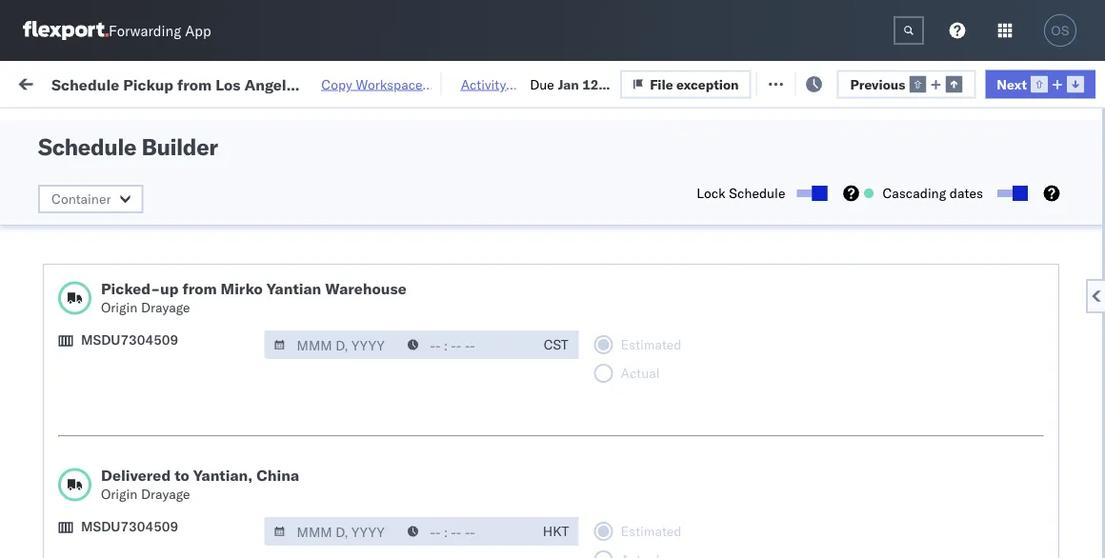 Task type: locate. For each thing, give the bounding box(es) containing it.
2 drayage from the top
[[141, 486, 190, 503]]

jan down 6:00 am pst, dec 24, 2022
[[224, 339, 245, 355]]

1 vertical spatial schedule pickup from los angeles, ca button
[[44, 411, 271, 451]]

schedule pickup from los angeles, ca button up delivered
[[44, 411, 271, 451]]

2023 for 11:59 pm pst, jan 24, 2023
[[281, 423, 314, 439]]

schedule delivery appointment button down 6:00
[[44, 337, 234, 358]]

1 vertical spatial ca
[[44, 263, 62, 280]]

jan left 28,
[[224, 464, 245, 481]]

1 vertical spatial upload customs clearance documents link
[[44, 453, 271, 491]]

1 vertical spatial clearance
[[148, 454, 209, 471]]

up
[[160, 279, 179, 298]]

integration
[[659, 339, 725, 355], [659, 506, 725, 523]]

customs inside button
[[91, 119, 144, 135]]

confirm down the container in the top left of the page
[[44, 244, 93, 261]]

dec up mirko
[[224, 255, 249, 272]]

0 vertical spatial -- : -- -- text field
[[398, 331, 533, 359]]

angeles, down status : ready for work, blocked, in progress
[[204, 161, 257, 177]]

1 vertical spatial schedule pickup from los angeles, ca link
[[44, 411, 271, 449]]

los inside confirm pickup from los angeles, ca
[[172, 244, 193, 261]]

23, for dec
[[252, 255, 273, 272]]

1 vertical spatial schedule delivery appointment button
[[44, 337, 234, 358]]

schedule pickup from los angeles, ca link
[[44, 160, 271, 198], [44, 411, 271, 449]]

schedule pickup from los angeles, ca down upload customs clearance documents button
[[44, 161, 257, 196]]

1 customs from the top
[[91, 119, 144, 135]]

1 schedule delivery appointment from the top
[[44, 212, 234, 229]]

2 integration test account - karl lagerfeld from the top
[[659, 506, 907, 523]]

confirm left picked-
[[44, 296, 93, 312]]

schedule delivery appointment
[[44, 212, 234, 229], [44, 338, 234, 354], [44, 505, 234, 522]]

pickup down 6:00
[[104, 370, 145, 387]]

23, for jan
[[249, 339, 269, 355]]

1 vertical spatial flex-1889466
[[880, 213, 979, 230]]

0 vertical spatial upload customs clearance documents link
[[44, 118, 271, 156]]

1 ocean fcl from the top
[[412, 213, 478, 230]]

schedule delivery appointment button up confirm pickup from los angeles, ca
[[44, 211, 234, 232]]

1 vandelay from the left
[[535, 423, 590, 439]]

origin down delivered
[[101, 486, 138, 503]]

snoozed
[[394, 118, 438, 132]]

schedule delivery appointment for 3rd schedule delivery appointment link from the bottom of the page
[[44, 212, 234, 229]]

customs up 5:30
[[91, 454, 144, 471]]

1 vertical spatial netherlands
[[44, 557, 118, 558]]

jan left 30,
[[224, 506, 245, 523]]

2 vertical spatial flex-1889466
[[880, 255, 979, 272]]

pst, up 8:30 pm pst, jan 28, 2023
[[200, 423, 229, 439]]

0 vertical spatial integration test account - karl lagerfeld
[[659, 339, 907, 355]]

work
[[175, 74, 208, 91]]

jan up 28,
[[232, 423, 254, 439]]

vandelay west
[[659, 423, 748, 439]]

flex-1889466 button
[[850, 166, 983, 193], [850, 166, 983, 193], [850, 208, 983, 235], [850, 208, 983, 235], [850, 250, 983, 277], [850, 250, 983, 277]]

los up to on the bottom of the page
[[180, 412, 201, 429]]

schedule pickup from los angeles, ca button down upload customs clearance documents button
[[44, 160, 271, 200]]

1 vertical spatial angeles,
[[197, 244, 249, 261]]

4:00
[[135, 255, 164, 272]]

ca for schedule pickup from los angeles, ca link related to 2nd schedule pickup from los angeles, ca button from the bottom
[[44, 180, 62, 196]]

my work
[[0, 69, 72, 95]]

schedule pickup from rotterdam, netherlands button
[[44, 369, 271, 409], [44, 537, 271, 558]]

customs for 2nd upload customs clearance documents link from the top
[[91, 454, 144, 471]]

schedule delivery appointment for first schedule delivery appointment link from the bottom of the page
[[44, 505, 234, 522]]

1 vertical spatial 1889466
[[921, 213, 979, 230]]

dec down deadline button
[[232, 171, 257, 188]]

0 horizontal spatial :
[[136, 118, 140, 132]]

2 vertical spatial appointment
[[156, 505, 234, 522]]

1 vertical spatial appointment
[[156, 338, 234, 354]]

0 vertical spatial schedule delivery appointment button
[[44, 211, 234, 232]]

rotterdam, down "8:30 pm pst, jan 23, 2023"
[[180, 370, 247, 387]]

msdu7304509 down delivered
[[81, 518, 178, 535]]

0 vertical spatial schedule pickup from rotterdam, netherlands
[[44, 370, 247, 406]]

from up to on the bottom of the page
[[148, 412, 176, 429]]

3 fcl from the top
[[454, 339, 478, 355]]

schedule pickup from rotterdam, netherlands link down 5:30
[[44, 537, 271, 558]]

schedule pickup from los angeles, ca for 2nd schedule pickup from los angeles, ca button from the top of the page
[[44, 412, 257, 448]]

0 vertical spatial confirm
[[44, 244, 93, 261]]

11:59 down deadline
[[135, 171, 173, 188]]

appointment down delivered to yantian, china origin drayage
[[156, 505, 234, 522]]

from right up
[[182, 279, 217, 298]]

drayage down to on the bottom of the page
[[141, 486, 190, 503]]

2 vertical spatial 1889466
[[921, 255, 979, 272]]

3 u from the top
[[1104, 254, 1105, 271]]

1 mmm d, yyyy text field from the top
[[264, 331, 400, 359]]

2 confirm from the top
[[44, 296, 93, 312]]

3 11:59 from the top
[[135, 423, 173, 439]]

lhuu7894563, u
[[1002, 171, 1105, 187], [1002, 212, 1105, 229], [1002, 254, 1105, 271], [1002, 296, 1105, 313]]

rotterdam, down '5:30 pm pst, jan 30, 2023'
[[180, 538, 247, 554]]

1 ca from the top
[[44, 180, 62, 196]]

2 mmm d, yyyy text field from the top
[[264, 517, 400, 546]]

vandelay down "cst"
[[535, 423, 590, 439]]

pm up confirm pickup from los angeles, ca link
[[176, 213, 197, 230]]

1 vertical spatial mmm d, yyyy text field
[[264, 517, 400, 546]]

23,
[[252, 255, 273, 272], [249, 339, 269, 355]]

jan for 23,
[[224, 339, 245, 355]]

2 origin from the top
[[101, 486, 138, 503]]

1 origin from the top
[[101, 299, 138, 316]]

1 vertical spatial schedule delivery appointment
[[44, 338, 234, 354]]

2 ca from the top
[[44, 263, 62, 280]]

2023 up china
[[281, 423, 314, 439]]

1 schedule pickup from los angeles, ca button from the top
[[44, 160, 271, 200]]

pm up up
[[168, 255, 188, 272]]

los right '4:00'
[[172, 244, 193, 261]]

1 drayage from the top
[[141, 299, 190, 316]]

workitem button
[[11, 151, 276, 171]]

0 vertical spatial ca
[[44, 180, 62, 196]]

1 vertical spatial -- : -- -- text field
[[398, 517, 533, 546]]

1 vertical spatial gvcu5265864
[[1002, 380, 1096, 397]]

0 vertical spatial netherlands
[[44, 389, 118, 406]]

schedule delivery appointment button
[[44, 211, 234, 232], [44, 337, 234, 358], [44, 504, 234, 525]]

None text field
[[894, 16, 924, 45]]

angeles,
[[204, 161, 257, 177], [197, 244, 249, 261], [204, 412, 257, 429]]

schedule pickup from rotterdam, netherlands down 6:00
[[44, 370, 247, 406]]

24,
[[253, 297, 274, 313], [257, 423, 278, 439]]

pm
[[176, 171, 197, 188], [176, 213, 197, 230], [168, 255, 188, 272], [168, 339, 188, 355], [176, 423, 197, 439], [168, 464, 188, 481], [168, 506, 188, 523]]

2 upload customs clearance documents from the top
[[44, 454, 209, 490]]

lagerfeld
[[851, 339, 907, 355], [851, 506, 907, 523]]

2023 right 30,
[[273, 506, 306, 523]]

flex-1889466
[[880, 171, 979, 188], [880, 213, 979, 230], [880, 255, 979, 272]]

28,
[[249, 464, 269, 481]]

by:
[[69, 117, 87, 133]]

0 vertical spatial customs
[[91, 119, 144, 135]]

0 vertical spatial gvcu5265864
[[1002, 338, 1096, 355]]

los
[[180, 161, 201, 177], [172, 244, 193, 261], [180, 412, 201, 429]]

0 vertical spatial schedule pickup from rotterdam, netherlands link
[[44, 369, 271, 407]]

0 vertical spatial origin
[[101, 299, 138, 316]]

integration test account - karl lagerfeld
[[659, 339, 907, 355], [659, 506, 907, 523]]

4 u from the top
[[1104, 296, 1105, 313]]

0 vertical spatial schedule pickup from los angeles, ca link
[[44, 160, 271, 198]]

1 vertical spatial los
[[172, 244, 193, 261]]

0 vertical spatial 1889466
[[921, 171, 979, 188]]

1 vertical spatial msdu7304509
[[81, 518, 178, 535]]

None checkbox
[[997, 190, 1024, 197]]

1 vertical spatial integration
[[659, 506, 725, 523]]

clearance
[[148, 119, 209, 135], [148, 454, 209, 471]]

upload up workitem
[[44, 119, 87, 135]]

None checkbox
[[797, 190, 824, 197]]

2 vertical spatial schedule delivery appointment
[[44, 505, 234, 522]]

5 ocean fcl from the top
[[412, 506, 478, 523]]

pst,
[[200, 171, 229, 188], [200, 213, 229, 230], [192, 255, 221, 272], [193, 297, 222, 313], [192, 339, 221, 355], [200, 423, 229, 439], [192, 464, 221, 481], [192, 506, 221, 523]]

status
[[103, 118, 136, 132]]

1 upload customs clearance documents from the top
[[44, 119, 209, 154]]

ocean fcl
[[412, 213, 478, 230], [412, 255, 478, 272], [412, 339, 478, 355], [412, 423, 478, 439], [412, 506, 478, 523]]

1 msdu7304509 from the top
[[81, 332, 178, 348]]

appointment down am
[[156, 338, 234, 354]]

angeles, up mirko
[[197, 244, 249, 261]]

: left no
[[438, 118, 442, 132]]

1 schedule pickup from los angeles, ca link from the top
[[44, 160, 271, 198]]

2 vertical spatial ca
[[44, 431, 62, 448]]

1 vertical spatial customs
[[91, 454, 144, 471]]

container
[[51, 191, 111, 207]]

1 vertical spatial rotterdam,
[[180, 538, 247, 554]]

1 vertical spatial 23,
[[249, 339, 269, 355]]

lock
[[697, 185, 726, 201]]

2 documents from the top
[[44, 473, 113, 490]]

confirm delivery button
[[44, 295, 145, 316]]

los for 2nd schedule pickup from los angeles, ca button from the top of the page
[[180, 412, 201, 429]]

1 appointment from the top
[[156, 212, 234, 229]]

3 ca from the top
[[44, 431, 62, 448]]

1 gvcu5265864 from the top
[[1002, 338, 1096, 355]]

1 vertical spatial lagerfeld
[[851, 506, 907, 523]]

13, down deadline button
[[261, 171, 281, 188]]

bosch ocean test
[[659, 171, 768, 188], [535, 213, 644, 230], [659, 213, 768, 230], [535, 255, 644, 272], [659, 255, 768, 272]]

24, up 28,
[[257, 423, 278, 439]]

mmm d, yyyy text field down china
[[264, 517, 400, 546]]

0 vertical spatial schedule delivery appointment
[[44, 212, 234, 229]]

3 lhuu7894563, from the top
[[1002, 254, 1101, 271]]

confirm
[[44, 244, 93, 261], [44, 296, 93, 312]]

1 vertical spatial origin
[[101, 486, 138, 503]]

0 horizontal spatial file
[[650, 76, 673, 92]]

2 karl from the top
[[823, 506, 847, 523]]

from down "8:30 pm pst, jan 23, 2023"
[[148, 370, 176, 387]]

pst, up mirko
[[192, 255, 221, 272]]

13,
[[261, 171, 281, 188], [261, 213, 281, 230]]

confirm delivery
[[44, 296, 145, 312]]

abcd1234560
[[1002, 422, 1097, 439]]

resize handle column header
[[272, 148, 295, 558], [312, 148, 335, 558], [379, 148, 402, 558], [503, 148, 526, 558], [627, 148, 650, 558], [817, 148, 840, 558], [970, 148, 993, 558], [1071, 148, 1094, 558]]

progress
[[297, 118, 345, 132]]

4 resize handle column header from the left
[[503, 148, 526, 558]]

3 ocean fcl from the top
[[412, 339, 478, 355]]

: left "ready"
[[136, 118, 140, 132]]

0 vertical spatial rotterdam,
[[180, 370, 247, 387]]

schedule delivery appointment button down delivered
[[44, 504, 234, 525]]

1 vertical spatial account
[[757, 506, 807, 523]]

message
[[224, 74, 277, 91]]

2023 right 28,
[[273, 464, 306, 481]]

23, down picked-up from mirko yantian warehouse origin drayage
[[249, 339, 269, 355]]

1 fcl from the top
[[454, 213, 478, 230]]

pickup up picked-
[[96, 244, 137, 261]]

0 vertical spatial 11:59
[[135, 171, 173, 188]]

vandelay
[[535, 423, 590, 439], [659, 423, 714, 439]]

2 vertical spatial 11:59
[[135, 423, 173, 439]]

1 vertical spatial 24,
[[257, 423, 278, 439]]

upload customs clearance documents link
[[44, 118, 271, 156], [44, 453, 271, 491]]

exception
[[839, 74, 901, 91], [677, 76, 739, 92]]

0 vertical spatial flex-1889466
[[880, 171, 979, 188]]

1 vertical spatial karl
[[823, 506, 847, 523]]

pst, right am
[[193, 297, 222, 313]]

0 vertical spatial clearance
[[148, 119, 209, 135]]

1 vertical spatial 8:30
[[135, 464, 164, 481]]

1 horizontal spatial file
[[812, 74, 836, 91]]

my
[[0, 69, 18, 95]]

0 vertical spatial -
[[811, 339, 819, 355]]

2 gvcu5265864 from the top
[[1002, 380, 1096, 397]]

0 vertical spatial mmm d, yyyy text field
[[264, 331, 400, 359]]

1 flex-1889466 from the top
[[880, 171, 979, 188]]

msdu7304509 down 6:00
[[81, 332, 178, 348]]

8:30 left to on the bottom of the page
[[135, 464, 164, 481]]

pickup
[[104, 161, 145, 177], [96, 244, 137, 261], [104, 370, 145, 387], [104, 412, 145, 429], [104, 538, 145, 554]]

2 customs from the top
[[91, 454, 144, 471]]

1 clearance from the top
[[148, 119, 209, 135]]

1 documents from the top
[[44, 138, 113, 154]]

1 vertical spatial upload
[[44, 454, 87, 471]]

5 resize handle column header from the left
[[627, 148, 650, 558]]

due
[[530, 76, 558, 92]]

confirm inside confirm pickup from los angeles, ca
[[44, 244, 93, 261]]

0 vertical spatial upload customs clearance documents
[[44, 119, 209, 154]]

11:59 pm pst, dec 13, 2022 up the 4:00 pm pst, dec 23, 2022
[[135, 213, 318, 230]]

no
[[447, 118, 462, 132]]

jan for 24,
[[232, 423, 254, 439]]

1 schedule pickup from rotterdam, netherlands link from the top
[[44, 369, 271, 407]]

-- : -- -- text field left "cst"
[[398, 331, 533, 359]]

0 vertical spatial schedule pickup from los angeles, ca button
[[44, 160, 271, 200]]

schedule pickup from rotterdam, netherlands down 5:30
[[44, 538, 247, 558]]

china
[[256, 466, 299, 485]]

2 resize handle column header from the left
[[312, 148, 335, 558]]

1 vertical spatial documents
[[44, 473, 113, 490]]

1 vertical spatial drayage
[[141, 486, 190, 503]]

pickup inside confirm pickup from los angeles, ca
[[96, 244, 137, 261]]

schedule pickup from rotterdam, netherlands link
[[44, 369, 271, 407], [44, 537, 271, 558]]

1 horizontal spatial file exception
[[812, 74, 901, 91]]

1 vertical spatial upload customs clearance documents
[[44, 454, 209, 490]]

0 vertical spatial appointment
[[156, 212, 234, 229]]

23, up mirko
[[252, 255, 273, 272]]

2 account from the top
[[757, 506, 807, 523]]

schedule pickup from los angeles, ca link up delivered
[[44, 411, 271, 449]]

2 netherlands from the top
[[44, 557, 118, 558]]

11:59 up delivered
[[135, 423, 173, 439]]

1 vertical spatial integration test account - karl lagerfeld
[[659, 506, 907, 523]]

1 schedule pickup from los angeles, ca from the top
[[44, 161, 257, 196]]

2 -- : -- -- text field from the top
[[398, 517, 533, 546]]

origin down picked-
[[101, 299, 138, 316]]

11:59
[[135, 171, 173, 188], [135, 213, 173, 230], [135, 423, 173, 439]]

los down for in the top of the page
[[180, 161, 201, 177]]

ca for confirm pickup from los angeles, ca link
[[44, 263, 62, 280]]

schedule pickup from rotterdam, netherlands button down "8:30 pm pst, jan 23, 2023"
[[44, 369, 271, 409]]

jan for 30,
[[224, 506, 245, 523]]

integration down vandelay west
[[659, 506, 725, 523]]

1 horizontal spatial vandelay
[[659, 423, 714, 439]]

upload
[[44, 119, 87, 135], [44, 454, 87, 471]]

2 upload from the top
[[44, 454, 87, 471]]

11:59 up confirm pickup from los angeles, ca link
[[135, 213, 173, 230]]

dec up the 4:00 pm pst, dec 23, 2022
[[232, 213, 257, 230]]

rotterdam,
[[180, 370, 247, 387], [180, 538, 247, 554]]

schedule delivery appointment link down delivered
[[44, 504, 234, 524]]

2023 down yantian
[[273, 339, 306, 355]]

mmm d, yyyy text field down "warehouse" at the left
[[264, 331, 400, 359]]

2 vandelay from the left
[[659, 423, 714, 439]]

0 vertical spatial karl
[[823, 339, 847, 355]]

pickup down status
[[104, 161, 145, 177]]

0 vertical spatial lagerfeld
[[851, 339, 907, 355]]

schedule delivery appointment down 6:00
[[44, 338, 234, 354]]

dates
[[950, 185, 983, 201]]

documents
[[44, 138, 113, 154], [44, 473, 113, 490]]

schedule delivery appointment down delivered
[[44, 505, 234, 522]]

yantian
[[266, 279, 321, 298]]

schedule pickup from rotterdam, netherlands link down "8:30 pm pst, jan 23, 2023"
[[44, 369, 271, 407]]

appointment up the 4:00 pm pst, dec 23, 2022
[[156, 212, 234, 229]]

0 vertical spatial upload
[[44, 119, 87, 135]]

ca inside confirm pickup from los angeles, ca
[[44, 263, 62, 280]]

1 vertical spatial schedule pickup from los angeles, ca
[[44, 412, 257, 448]]

origin inside delivered to yantian, china origin drayage
[[101, 486, 138, 503]]

1 vertical spatial 13,
[[261, 213, 281, 230]]

1 vertical spatial schedule pickup from rotterdam, netherlands link
[[44, 537, 271, 558]]

vandelay for vandelay west
[[659, 423, 714, 439]]

pst, down deadline button
[[200, 171, 229, 188]]

status : ready for work, blocked, in progress
[[103, 118, 345, 132]]

24, down the 4:00 pm pst, dec 23, 2022
[[253, 297, 274, 313]]

3 schedule delivery appointment from the top
[[44, 505, 234, 522]]

0 vertical spatial 8:30
[[135, 339, 164, 355]]

import
[[129, 74, 172, 91]]

2 schedule pickup from los angeles, ca link from the top
[[44, 411, 271, 449]]

schedule pickup from los angeles, ca link down upload customs clearance documents button
[[44, 160, 271, 198]]

1 lhuu7894563, u from the top
[[1002, 171, 1105, 187]]

2023 for 8:30 pm pst, jan 28, 2023
[[273, 464, 306, 481]]

customs for 1st upload customs clearance documents link
[[91, 119, 144, 135]]

2 vertical spatial los
[[180, 412, 201, 429]]

netherlands for 1st schedule pickup from rotterdam, netherlands link from the bottom of the page
[[44, 557, 118, 558]]

vandelay left west
[[659, 423, 714, 439]]

1 -- : -- -- text field from the top
[[398, 331, 533, 359]]

13, up the 4:00 pm pst, dec 23, 2022
[[261, 213, 281, 230]]

0 vertical spatial integration
[[659, 339, 725, 355]]

-- : -- -- text field left the "hkt"
[[398, 517, 533, 546]]

0 vertical spatial schedule pickup from rotterdam, netherlands button
[[44, 369, 271, 409]]

schedule delivery appointment link up confirm pickup from los angeles, ca
[[44, 211, 234, 230]]

origin
[[101, 299, 138, 316], [101, 486, 138, 503]]

from up up
[[141, 244, 168, 261]]

schedule pickup from los angeles, ca up delivered
[[44, 412, 257, 448]]

11:59 pm pst, dec 13, 2022 down deadline button
[[135, 171, 318, 188]]

upload customs clearance documents inside button
[[44, 119, 209, 154]]

8:30 down 6:00
[[135, 339, 164, 355]]

1 1889466 from the top
[[921, 171, 979, 188]]

0 vertical spatial schedule delivery appointment link
[[44, 211, 234, 230]]

ready
[[145, 118, 179, 132]]

schedule pickup from rotterdam, netherlands
[[44, 370, 247, 406], [44, 538, 247, 558]]

2 schedule pickup from rotterdam, netherlands button from the top
[[44, 537, 271, 558]]

MMM D, YYYY text field
[[264, 331, 400, 359], [264, 517, 400, 546]]

pickup up delivered
[[104, 412, 145, 429]]

schedule pickup from los angeles, ca
[[44, 161, 257, 196], [44, 412, 257, 448]]

schedule delivery appointment up confirm pickup from los angeles, ca
[[44, 212, 234, 229]]

drayage down up
[[141, 299, 190, 316]]

3 appointment from the top
[[156, 505, 234, 522]]

1 vertical spatial schedule delivery appointment link
[[44, 337, 234, 356]]

0 vertical spatial msdu7304509
[[81, 332, 178, 348]]

2 vertical spatial schedule delivery appointment button
[[44, 504, 234, 525]]

integration up vandelay west
[[659, 339, 725, 355]]

0 vertical spatial schedule pickup from los angeles, ca
[[44, 161, 257, 196]]

: for snoozed
[[438, 118, 442, 132]]

schedule pickup from los angeles, ca button
[[44, 160, 271, 200], [44, 411, 271, 451]]

2 msdu7304509 from the top
[[81, 518, 178, 535]]

1 vertical spatial confirm
[[44, 296, 93, 312]]

2 vertical spatial gvcu5265864
[[1002, 464, 1096, 481]]

msdu7304509 for delivered to yantian, china
[[81, 518, 178, 535]]

jan
[[224, 339, 245, 355], [232, 423, 254, 439], [224, 464, 245, 481], [224, 506, 245, 523]]

1 : from the left
[[136, 118, 140, 132]]

los for confirm pickup from los angeles, ca button
[[172, 244, 193, 261]]

1 upload from the top
[[44, 119, 87, 135]]

karl
[[823, 339, 847, 355], [823, 506, 847, 523]]

-- : -- -- text field
[[398, 331, 533, 359], [398, 517, 533, 546]]

1 vertical spatial -
[[811, 506, 819, 523]]

8:30 for 8:30 pm pst, jan 23, 2023
[[135, 339, 164, 355]]

5:30 pm pst, jan 30, 2023
[[135, 506, 306, 523]]

0 vertical spatial documents
[[44, 138, 113, 154]]

schedule delivery appointment link down 6:00
[[44, 337, 234, 356]]

0 vertical spatial account
[[757, 339, 807, 355]]

drayage
[[141, 299, 190, 316], [141, 486, 190, 503]]

0 vertical spatial los
[[180, 161, 201, 177]]

schedule pickup from rotterdam, netherlands button down 5:30
[[44, 537, 271, 558]]

customs right 'by:'
[[91, 119, 144, 135]]

2 vertical spatial schedule delivery appointment link
[[44, 504, 234, 524]]

24, for 2023
[[257, 423, 278, 439]]

0 vertical spatial 23,
[[252, 255, 273, 272]]

1 horizontal spatial :
[[438, 118, 442, 132]]

0 horizontal spatial vandelay
[[535, 423, 590, 439]]

from
[[148, 161, 176, 177], [141, 244, 168, 261], [182, 279, 217, 298], [148, 370, 176, 387], [148, 412, 176, 429], [148, 538, 176, 554]]

0 vertical spatial 13,
[[261, 171, 281, 188]]

2 schedule pickup from los angeles, ca from the top
[[44, 412, 257, 448]]

previous
[[850, 76, 905, 92]]

0 vertical spatial 11:59 pm pst, dec 13, 2022
[[135, 171, 318, 188]]

test
[[743, 171, 768, 188], [619, 213, 644, 230], [743, 213, 768, 230], [619, 255, 644, 272], [743, 255, 768, 272], [728, 339, 754, 355], [728, 506, 754, 523]]

cascading
[[883, 185, 946, 201]]

lhuu7894563,
[[1002, 171, 1101, 187], [1002, 212, 1101, 229], [1002, 254, 1101, 271], [1002, 296, 1101, 313]]

nyku9743990
[[1002, 506, 1096, 523]]

netherlands for 1st schedule pickup from rotterdam, netherlands link from the top
[[44, 389, 118, 406]]

0 vertical spatial 24,
[[253, 297, 274, 313]]

pm down am
[[168, 339, 188, 355]]

batch actio
[[1031, 74, 1105, 91]]



Task type: describe. For each thing, give the bounding box(es) containing it.
1 flex- from the top
[[880, 171, 921, 188]]

0 horizontal spatial exception
[[677, 76, 739, 92]]

upload customs clearance documents for 2nd upload customs clearance documents link from the top
[[44, 454, 209, 490]]

flexport. image
[[23, 21, 109, 40]]

forwarding app link
[[23, 21, 211, 40]]

6:00
[[135, 297, 164, 313]]

message (0)
[[224, 74, 302, 91]]

2 rotterdam, from the top
[[180, 538, 247, 554]]

2 lhuu7894563, from the top
[[1002, 212, 1101, 229]]

confirm for confirm delivery
[[44, 296, 93, 312]]

os button
[[1038, 9, 1082, 52]]

1 13, from the top
[[261, 171, 281, 188]]

confirm pickup from los angeles, ca button
[[44, 243, 271, 283]]

next
[[997, 76, 1027, 92]]

2 schedule delivery appointment link from the top
[[44, 337, 234, 356]]

0 vertical spatial angeles,
[[204, 161, 257, 177]]

snoozed : no
[[394, 118, 462, 132]]

1 - from the top
[[811, 339, 819, 355]]

lock schedule
[[697, 185, 785, 201]]

track
[[453, 74, 484, 91]]

3 flex- from the top
[[880, 255, 921, 272]]

work
[[23, 69, 72, 95]]

2 clearance from the top
[[148, 454, 209, 471]]

upload customs clearance documents for 1st upload customs clearance documents link
[[44, 119, 209, 154]]

(0)
[[277, 74, 302, 91]]

8:30 pm pst, jan 28, 2023
[[135, 464, 306, 481]]

filtered by:
[[19, 117, 87, 133]]

schedule pickup from los angeles, ca link for 2nd schedule pickup from los angeles, ca button from the top of the page
[[44, 411, 271, 449]]

builder
[[142, 132, 218, 161]]

Search Work text field
[[497, 68, 705, 97]]

pst, right to on the bottom of the page
[[192, 464, 221, 481]]

confirm for confirm pickup from los angeles, ca
[[44, 244, 93, 261]]

from inside confirm pickup from los angeles, ca
[[141, 244, 168, 261]]

dec down the 4:00 pm pst, dec 23, 2022
[[225, 297, 250, 313]]

1 schedule pickup from rotterdam, netherlands button from the top
[[44, 369, 271, 409]]

jan for 28,
[[224, 464, 245, 481]]

los for 2nd schedule pickup from los angeles, ca button from the bottom
[[180, 161, 201, 177]]

forwarding app
[[109, 21, 211, 40]]

3 schedule delivery appointment button from the top
[[44, 504, 234, 525]]

1 u from the top
[[1104, 171, 1105, 187]]

6 resize handle column header from the left
[[817, 148, 840, 558]]

8 resize handle column header from the left
[[1071, 148, 1094, 558]]

2 fcl from the top
[[454, 255, 478, 272]]

origin inside picked-up from mirko yantian warehouse origin drayage
[[101, 299, 138, 316]]

pm down deadline
[[176, 171, 197, 188]]

205
[[406, 74, 431, 91]]

-- : -- -- text field for picked-up from mirko yantian warehouse
[[398, 331, 533, 359]]

pst, down 6:00 am pst, dec 24, 2022
[[192, 339, 221, 355]]

1 lhuu7894563, from the top
[[1002, 171, 1101, 187]]

delivery inside button
[[96, 296, 145, 312]]

picked-
[[101, 279, 160, 298]]

1 karl from the top
[[823, 339, 847, 355]]

-- : -- -- text field for delivered to yantian, china
[[398, 517, 533, 546]]

pickup down 5:30
[[104, 538, 145, 554]]

1 schedule delivery appointment link from the top
[[44, 211, 234, 230]]

in
[[284, 118, 294, 132]]

3 lhuu7894563, u from the top
[[1002, 254, 1105, 271]]

1 11:59 pm pst, dec 13, 2022 from the top
[[135, 171, 318, 188]]

760 at risk
[[318, 74, 384, 91]]

batch
[[1031, 74, 1068, 91]]

msdu7304509 for picked-up from mirko yantian warehouse
[[81, 332, 178, 348]]

2 schedule pickup from rotterdam, netherlands from the top
[[44, 538, 247, 558]]

upload inside button
[[44, 119, 87, 135]]

2 flex- from the top
[[880, 213, 921, 230]]

pst, down delivered to yantian, china origin drayage
[[192, 506, 221, 523]]

for
[[181, 118, 197, 132]]

4 fcl from the top
[[454, 423, 478, 439]]

forwarding
[[109, 21, 181, 40]]

flex-1662119
[[880, 423, 979, 439]]

1 lagerfeld from the top
[[851, 339, 907, 355]]

from down upload customs clearance documents button
[[148, 161, 176, 177]]

schedule builder
[[38, 132, 218, 161]]

pickup for 2nd schedule pickup from los angeles, ca button from the top of the page
[[104, 412, 145, 429]]

hkt
[[543, 523, 569, 540]]

30,
[[249, 506, 269, 523]]

previous button
[[837, 70, 976, 98]]

2 13, from the top
[[261, 213, 281, 230]]

2 u from the top
[[1104, 212, 1105, 229]]

mmm d, yyyy text field for mirko
[[264, 331, 400, 359]]

actio
[[1071, 74, 1105, 91]]

vandelay for vandelay
[[535, 423, 590, 439]]

drayage inside delivered to yantian, china origin drayage
[[141, 486, 190, 503]]

import work
[[129, 74, 208, 91]]

clearance inside button
[[148, 119, 209, 135]]

0 horizontal spatial file exception
[[650, 76, 739, 92]]

2 lagerfeld from the top
[[851, 506, 907, 523]]

6:00 am pst, dec 24, 2022
[[135, 297, 310, 313]]

confirm delivery link
[[44, 295, 145, 314]]

205 on track
[[406, 74, 484, 91]]

pm left yantian,
[[168, 464, 188, 481]]

1 11:59 from the top
[[135, 171, 173, 188]]

4 lhuu7894563, from the top
[[1002, 296, 1101, 313]]

os
[[1051, 23, 1070, 38]]

2 lhuu7894563, u from the top
[[1002, 212, 1105, 229]]

confirm pickup from los angeles, ca link
[[44, 243, 271, 282]]

mmm d, yyyy text field for china
[[264, 517, 400, 546]]

schedule pickup from los angeles, ca link for 2nd schedule pickup from los angeles, ca button from the bottom
[[44, 160, 271, 198]]

1 rotterdam, from the top
[[180, 370, 247, 387]]

1 account from the top
[[757, 339, 807, 355]]

delivered
[[101, 466, 171, 485]]

delivered to yantian, china origin drayage
[[101, 466, 299, 503]]

8:30 for 8:30 pm pst, jan 28, 2023
[[135, 464, 164, 481]]

import work button
[[121, 61, 216, 104]]

4 lhuu7894563, u from the top
[[1002, 296, 1105, 313]]

upload customs clearance documents button
[[44, 118, 271, 158]]

pst, up the 4:00 pm pst, dec 23, 2022
[[200, 213, 229, 230]]

2023 for 8:30 pm pst, jan 23, 2023
[[273, 339, 306, 355]]

on
[[434, 74, 449, 91]]

760
[[318, 74, 343, 91]]

schedule delivery appointment for 2nd schedule delivery appointment link from the bottom of the page
[[44, 338, 234, 354]]

yantian,
[[193, 466, 253, 485]]

4 flex- from the top
[[880, 423, 921, 439]]

2 upload customs clearance documents link from the top
[[44, 453, 271, 491]]

drayage inside picked-up from mirko yantian warehouse origin drayage
[[141, 299, 190, 316]]

2023 for 5:30 pm pst, jan 30, 2023
[[273, 506, 306, 523]]

11:59 pm pst, jan 24, 2023
[[135, 423, 314, 439]]

2 schedule delivery appointment button from the top
[[44, 337, 234, 358]]

pickup for 2nd schedule pickup from los angeles, ca button from the bottom
[[104, 161, 145, 177]]

angeles, inside confirm pickup from los angeles, ca
[[197, 244, 249, 261]]

at
[[346, 74, 358, 91]]

schedule pickup from los angeles, ca for 2nd schedule pickup from los angeles, ca button from the bottom
[[44, 161, 257, 196]]

2 11:59 from the top
[[135, 213, 173, 230]]

2 appointment from the top
[[156, 338, 234, 354]]

2 schedule pickup from rotterdam, netherlands link from the top
[[44, 537, 271, 558]]

from down 5:30
[[148, 538, 176, 554]]

from inside picked-up from mirko yantian warehouse origin drayage
[[182, 279, 217, 298]]

2 schedule pickup from los angeles, ca button from the top
[[44, 411, 271, 451]]

pm right 5:30
[[168, 506, 188, 523]]

1 upload customs clearance documents link from the top
[[44, 118, 271, 156]]

mirko
[[221, 279, 263, 298]]

filtered
[[19, 117, 65, 133]]

2 11:59 pm pst, dec 13, 2022 from the top
[[135, 213, 318, 230]]

west
[[718, 423, 748, 439]]

1 horizontal spatial exception
[[839, 74, 901, 91]]

3 gvcu5265864 from the top
[[1002, 464, 1096, 481]]

deadline button
[[126, 151, 316, 171]]

2 flex-1889466 from the top
[[880, 213, 979, 230]]

1662119
[[921, 423, 979, 439]]

3 resize handle column header from the left
[[379, 148, 402, 558]]

5:30
[[135, 506, 164, 523]]

documents inside button
[[44, 138, 113, 154]]

batch actio button
[[1001, 68, 1105, 97]]

container button
[[38, 185, 143, 213]]

pm up to on the bottom of the page
[[176, 423, 197, 439]]

pickup for confirm pickup from los angeles, ca button
[[96, 244, 137, 261]]

work,
[[200, 118, 230, 132]]

2 vertical spatial angeles,
[[204, 412, 257, 429]]

1 schedule pickup from rotterdam, netherlands from the top
[[44, 370, 247, 406]]

3 1889466 from the top
[[921, 255, 979, 272]]

cst
[[544, 336, 568, 353]]

7 resize handle column header from the left
[[970, 148, 993, 558]]

4 ocean fcl from the top
[[412, 423, 478, 439]]

2 - from the top
[[811, 506, 819, 523]]

to
[[175, 466, 189, 485]]

blocked,
[[233, 118, 281, 132]]

deadline
[[135, 156, 181, 170]]

warehouse
[[325, 279, 407, 298]]

next button
[[985, 70, 1096, 98]]

confirm pickup from los angeles, ca
[[44, 244, 249, 280]]

2 1889466 from the top
[[921, 213, 979, 230]]

1 schedule delivery appointment button from the top
[[44, 211, 234, 232]]

1 integration from the top
[[659, 339, 725, 355]]

3 schedule delivery appointment link from the top
[[44, 504, 234, 524]]

cascading dates
[[883, 185, 983, 201]]

5 fcl from the top
[[454, 506, 478, 523]]

1 resize handle column header from the left
[[272, 148, 295, 558]]

2 ocean fcl from the top
[[412, 255, 478, 272]]

: for status
[[136, 118, 140, 132]]

8:30 pm pst, jan 23, 2023
[[135, 339, 306, 355]]

3 flex-1889466 from the top
[[880, 255, 979, 272]]

4:00 pm pst, dec 23, 2022
[[135, 255, 309, 272]]

am
[[168, 297, 189, 313]]

app
[[185, 21, 211, 40]]

24, for 2022
[[253, 297, 274, 313]]

risk
[[362, 74, 384, 91]]

picked-up from mirko yantian warehouse origin drayage
[[101, 279, 407, 316]]

workitem
[[21, 156, 71, 170]]

2 integration from the top
[[659, 506, 725, 523]]

ca for schedule pickup from los angeles, ca link associated with 2nd schedule pickup from los angeles, ca button from the top of the page
[[44, 431, 62, 448]]

1 integration test account - karl lagerfeld from the top
[[659, 339, 907, 355]]



Task type: vqa. For each thing, say whether or not it's contained in the screenshot.
IS
no



